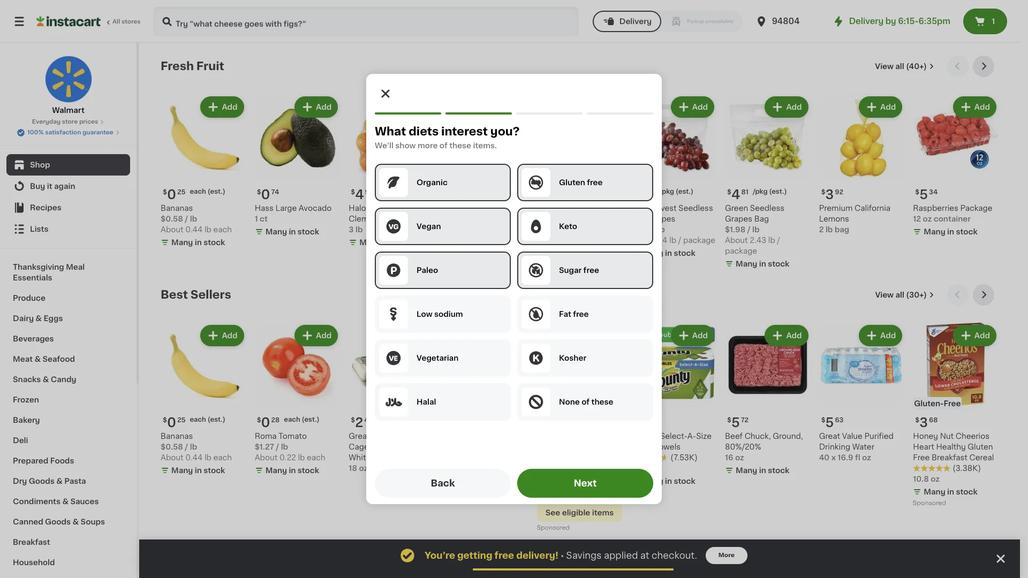 Task type: locate. For each thing, give the bounding box(es) containing it.
avocado
[[299, 205, 332, 212]]

0 inside $ 0 lime 42 1 each
[[544, 188, 553, 201]]

1 0.44 from the top
[[186, 226, 203, 233]]

dry
[[13, 478, 27, 486]]

$ inside $ 5 63
[[822, 418, 826, 424]]

$ inside $ 0 28 each (est.)
[[257, 418, 261, 424]]

select-
[[661, 433, 688, 441]]

4 left 97
[[355, 188, 364, 201]]

5 left 34
[[920, 188, 929, 201]]

& left sauces
[[62, 498, 69, 506]]

goods for canned
[[45, 519, 71, 526]]

5 for $ 5 34
[[920, 188, 929, 201]]

great for 5
[[820, 433, 841, 441]]

42 right "lime"
[[558, 205, 567, 212]]

sponsored badge image
[[443, 480, 476, 486], [914, 501, 946, 507], [537, 526, 570, 532]]

0 vertical spatial breakfast
[[932, 455, 968, 462]]

/pkg inside $5.23 per package (estimated) element
[[660, 188, 675, 195]]

5 23
[[638, 188, 656, 201]]

free inside honey nut cheerios heart healthy gluten free breakfast cereal
[[914, 455, 931, 462]]

16
[[443, 215, 451, 223], [726, 455, 734, 462]]

package down 2.43
[[726, 247, 758, 255]]

seedless down $5.23 per package (estimated) element at the top of the page
[[679, 205, 714, 212]]

0.44
[[186, 226, 203, 233], [186, 455, 203, 462]]

63
[[836, 418, 844, 424]]

prepared
[[13, 458, 48, 465]]

many in stock down beef chuck, ground, 80%/20% 16 oz
[[736, 467, 790, 475]]

0 vertical spatial sponsored badge image
[[443, 480, 476, 486]]

2 bananas from the top
[[161, 433, 193, 441]]

many down the clementines
[[360, 239, 381, 246]]

0.44 down $ 0 25 in the bottom left of the page
[[186, 455, 203, 462]]

2 bananas $0.58 / lb about 0.44 lb each from the top
[[161, 433, 232, 462]]

vegan
[[417, 223, 441, 230]]

container
[[934, 215, 972, 223]]

many inside product group
[[642, 478, 664, 486]]

many down 80%/20%
[[736, 467, 758, 475]]

1 bananas $0.58 / lb about 0.44 lb each from the top
[[161, 205, 232, 233]]

0 horizontal spatial gluten
[[559, 179, 586, 186]]

1 horizontal spatial 4
[[732, 188, 741, 201]]

(est.) right $ 0 25 in the bottom left of the page
[[208, 417, 226, 424]]

1 california from the left
[[372, 205, 408, 212]]

(105)
[[577, 467, 596, 475]]

free right cage
[[371, 444, 388, 451]]

★★★★★
[[631, 455, 669, 462], [631, 455, 669, 462], [914, 465, 951, 473], [914, 465, 951, 473], [537, 467, 575, 475], [537, 467, 575, 475]]

1 inside $ 0 lime 42 1 each
[[537, 215, 541, 223]]

1 view from the top
[[876, 63, 894, 70]]

1 horizontal spatial breakfast
[[932, 455, 968, 462]]

$ 0 74
[[257, 188, 279, 201]]

great inside great value grade aa cage free large white eggs 18 oz
[[349, 433, 370, 441]]

& left soups
[[73, 519, 79, 526]]

(est.) inside $ 0 28 each (est.)
[[302, 417, 320, 424]]

8 x 1.48 oz
[[537, 478, 577, 486]]

1 vertical spatial free
[[371, 444, 388, 451]]

/pkg right 23
[[660, 188, 675, 195]]

value
[[372, 433, 393, 441], [843, 433, 863, 441]]

(est.) up tomato
[[302, 417, 320, 424]]

12 inside product group
[[631, 465, 639, 473]]

2 seedless from the left
[[679, 205, 714, 212]]

each (est.)
[[190, 417, 226, 424]]

1 horizontal spatial package
[[726, 247, 758, 255]]

0 vertical spatial $ 3 92
[[822, 188, 844, 201]]

great up cage
[[349, 433, 370, 441]]

in inside product group
[[666, 478, 673, 486]]

container
[[464, 215, 503, 223]]

value inside great value grade aa cage free large white eggs 18 oz
[[372, 433, 393, 441]]

everyday store prices link
[[32, 118, 105, 126]]

product group
[[161, 94, 246, 250], [255, 94, 340, 239], [349, 94, 435, 250], [443, 94, 529, 224], [537, 94, 623, 239], [631, 94, 717, 261], [726, 94, 811, 272], [820, 94, 905, 235], [914, 94, 999, 239], [161, 323, 246, 479], [255, 323, 340, 479], [349, 323, 435, 474], [443, 323, 529, 488], [537, 323, 623, 534], [631, 323, 717, 489], [726, 323, 811, 479], [820, 323, 905, 464], [914, 323, 999, 510]]

many down 0.22
[[266, 467, 287, 475]]

sponsored badge image for $ 3 68
[[914, 501, 946, 507]]

16 down 80%/20%
[[726, 455, 734, 462]]

meat & seafood link
[[6, 349, 130, 370]]

0 horizontal spatial california
[[372, 205, 408, 212]]

value up 'water'
[[843, 433, 863, 441]]

& for condiments
[[62, 498, 69, 506]]

0 vertical spatial free
[[945, 401, 962, 408]]

value for 2
[[372, 433, 393, 441]]

1 vertical spatial bananas
[[161, 433, 193, 441]]

each
[[190, 188, 206, 195], [542, 215, 561, 223], [214, 226, 232, 233], [190, 417, 206, 424], [284, 417, 300, 424], [214, 455, 232, 462], [307, 455, 326, 462]]

1 25 from the top
[[177, 189, 186, 195]]

great up drinking
[[820, 433, 841, 441]]

oz down raspberries
[[924, 215, 933, 223]]

free up nut
[[945, 401, 962, 408]]

0 horizontal spatial /pkg
[[660, 188, 675, 195]]

vegetarian
[[417, 355, 459, 362]]

produce link
[[6, 288, 130, 309]]

thanksgiving
[[13, 264, 64, 271]]

0 vertical spatial 42
[[558, 205, 567, 212]]

1 horizontal spatial these
[[592, 399, 614, 406]]

0 vertical spatial 2
[[450, 188, 458, 201]]

0 vertical spatial 16
[[443, 215, 451, 223]]

1 vertical spatial 92
[[459, 418, 468, 424]]

package inside the 'green seedless grapes bag $1.98 / lb about 2.43 lb / package'
[[726, 247, 758, 255]]

deli link
[[6, 431, 130, 451]]

1 horizontal spatial x
[[832, 455, 837, 462]]

100% satisfaction guarantee button
[[17, 126, 120, 137]]

0 horizontal spatial value
[[372, 433, 393, 441]]

bananas $0.58 / lb about 0.44 lb each down the $ 0 25 each (est.)
[[161, 205, 232, 233]]

0 horizontal spatial seedless
[[679, 205, 714, 212]]

(est.) right 81 on the top
[[770, 188, 788, 195]]

& left "candy"
[[43, 376, 49, 384]]

1 vertical spatial 25
[[177, 418, 186, 424]]

stores
[[122, 19, 141, 25]]

2 all from the top
[[896, 291, 905, 299]]

goods for dry
[[29, 478, 55, 486]]

fresh fruit
[[161, 61, 224, 72]]

0 horizontal spatial package
[[684, 237, 716, 244]]

lb inside the premium california lemons 2 lb bag
[[826, 226, 834, 233]]

cage
[[349, 444, 369, 451]]

lime
[[537, 205, 556, 212]]

2 vertical spatial sponsored badge image
[[537, 526, 570, 532]]

goods down the prepared foods
[[29, 478, 55, 486]]

goods inside "link"
[[45, 519, 71, 526]]

$ 0 lime 42 1 each
[[537, 188, 567, 223]]

free inside treatment tracker modal dialog
[[495, 552, 515, 561]]

x inside great value purified drinking water 40 x 16.9 fl oz
[[832, 455, 837, 462]]

25 inside $ 0 25
[[177, 418, 186, 424]]

organic
[[417, 179, 448, 186]]

each inside $ 0 lime 42 1 each
[[542, 215, 561, 223]]

1 inside hass large avocado 1 ct
[[255, 215, 258, 223]]

view left (30+)
[[876, 291, 894, 299]]

0 vertical spatial eggs
[[44, 315, 63, 323]]

1 grapes from the left
[[726, 215, 753, 223]]

recipes link
[[6, 197, 130, 219]]

0 horizontal spatial great
[[349, 433, 370, 441]]

1 vertical spatial 2
[[820, 226, 824, 233]]

0 horizontal spatial delivery
[[620, 18, 652, 25]]

walmart link
[[45, 56, 92, 116]]

74
[[271, 189, 279, 195]]

2 vertical spatial 2
[[355, 417, 364, 429]]

california inside the premium california lemons 2 lb bag
[[855, 205, 891, 212]]

bag
[[755, 215, 770, 223]]

0 horizontal spatial 92
[[459, 418, 468, 424]]

gluten up $ 0 lime 42 1 each
[[559, 179, 586, 186]]

94804
[[773, 17, 800, 25]]

green seedless grapes bag $1.98 / lb about 2.43 lb / package
[[726, 205, 785, 255]]

canned goods & soups link
[[6, 512, 130, 533]]

2 0.44 from the top
[[186, 455, 203, 462]]

value left the grade
[[372, 433, 393, 441]]

1 vertical spatial gluten
[[969, 444, 994, 451]]

delivery for delivery by 6:15-6:35pm
[[850, 17, 884, 25]]

0 vertical spatial bananas $0.58 / lb about 0.44 lb each
[[161, 205, 232, 233]]

free for sugar free
[[584, 267, 600, 274]]

1 horizontal spatial great
[[820, 433, 841, 441]]

$ inside the $ 0 25 each (est.)
[[163, 189, 167, 195]]

breakfast
[[932, 455, 968, 462], [13, 539, 50, 547]]

2 value from the left
[[843, 433, 863, 441]]

2 up cage
[[355, 417, 364, 429]]

gluten up cereal
[[969, 444, 994, 451]]

1 vertical spatial $0.25 each (estimated) element
[[161, 413, 246, 432]]

(est.) for 0
[[208, 417, 226, 424]]

0 horizontal spatial free
[[371, 444, 388, 451]]

1 all from the top
[[896, 63, 905, 70]]

5 for $ 5 72
[[732, 417, 741, 429]]

each inside $ 0 28 each (est.)
[[284, 417, 300, 424]]

None search field
[[153, 6, 579, 36]]

(7.53k)
[[671, 455, 698, 462]]

$1.98
[[726, 226, 746, 233]]

0.44 for each (est.)
[[186, 455, 203, 462]]

0 horizontal spatial of
[[440, 142, 448, 150]]

many in stock down 10.8 oz
[[925, 489, 978, 496]]

16 down strawberries
[[443, 215, 451, 223]]

1 vertical spatial $0.58
[[161, 444, 183, 451]]

about inside "roma tomato $1.27 / lb about 0.22 lb each"
[[255, 455, 278, 462]]

california right the premium on the top right
[[855, 205, 891, 212]]

sauces
[[70, 498, 99, 506]]

4 for $ 4 97
[[355, 188, 364, 201]]

delivery inside button
[[620, 18, 652, 25]]

package right 2.4
[[684, 237, 716, 244]]

you?
[[491, 126, 520, 137]]

2 up strawberries
[[450, 188, 458, 201]]

/pkg inside $4.81 per package (estimated) element
[[753, 188, 768, 195]]

(40+)
[[907, 63, 928, 70]]

2 /pkg from the left
[[660, 188, 675, 195]]

0 vertical spatial ct
[[260, 215, 268, 223]]

california inside 'halos california clementines 3 lb'
[[372, 205, 408, 212]]

& right dairy
[[36, 315, 42, 323]]

many up "back"
[[454, 467, 476, 475]]

1 horizontal spatial 2
[[450, 188, 458, 201]]

2 down lemons at right
[[820, 226, 824, 233]]

package inside sun harvest seedless red grapes $2.18 / lb about 2.4 lb / package
[[684, 237, 716, 244]]

1 horizontal spatial value
[[843, 433, 863, 441]]

great value grade aa cage free large white eggs 18 oz
[[349, 433, 429, 473]]

0 vertical spatial 0.44
[[186, 226, 203, 233]]

prices
[[79, 119, 98, 125]]

2 view from the top
[[876, 291, 894, 299]]

all stores link
[[36, 6, 141, 36]]

breakfast down healthy in the right of the page
[[932, 455, 968, 462]]

42
[[558, 205, 567, 212], [365, 418, 373, 424]]

$0.25 each (estimated) element for 0
[[161, 184, 246, 203]]

0 vertical spatial item carousel region
[[161, 56, 999, 276]]

eggs up beverages link
[[44, 315, 63, 323]]

$ inside $ 0 74
[[257, 189, 261, 195]]

condiments & sauces link
[[6, 492, 130, 512]]

meal
[[66, 264, 85, 271]]

oz right 18
[[359, 465, 368, 473]]

1 vertical spatial sponsored badge image
[[914, 501, 946, 507]]

tomato
[[279, 433, 307, 441]]

/pkg right 81 on the top
[[753, 188, 768, 195]]

25 inside the $ 0 25 each (est.)
[[177, 189, 186, 195]]

prepared foods
[[13, 458, 74, 465]]

(est.) inside the $ 0 25 each (est.)
[[208, 188, 226, 195]]

16 inside "2 strawberries 16 oz container"
[[443, 215, 451, 223]]

x right the 40 on the bottom right of the page
[[832, 455, 837, 462]]

$0.58 down $ 0 25 in the bottom left of the page
[[161, 444, 183, 451]]

0 horizontal spatial ct
[[260, 215, 268, 223]]

1 horizontal spatial 12
[[914, 215, 922, 223]]

large down 74 on the top left of the page
[[276, 205, 297, 212]]

oz right the 1.48
[[568, 478, 577, 486]]

0 horizontal spatial 4
[[355, 188, 364, 201]]

2 $0.25 each (estimated) element from the top
[[161, 413, 246, 432]]

great for 2
[[349, 433, 370, 441]]

0 vertical spatial 25
[[177, 189, 186, 195]]

1 bananas from the top
[[161, 205, 193, 212]]

0 horizontal spatial large
[[276, 205, 297, 212]]

back button
[[375, 469, 511, 498]]

0.44 down the $ 0 25 each (est.)
[[186, 226, 203, 233]]

about
[[161, 226, 184, 233], [726, 237, 749, 244], [631, 237, 654, 244], [161, 455, 184, 462], [255, 455, 278, 462]]

breakfast up household
[[13, 539, 50, 547]]

1 value from the left
[[372, 433, 393, 441]]

pasta
[[64, 478, 86, 486]]

california for premium california lemons 2 lb bag
[[855, 205, 891, 212]]

all for 5
[[896, 63, 905, 70]]

bananas $0.58 / lb about 0.44 lb each down each (est.)
[[161, 433, 232, 462]]

about inside the 'green seedless grapes bag $1.98 / lb about 2.43 lb / package'
[[726, 237, 749, 244]]

/ right 2.4
[[679, 237, 682, 244]]

1 vertical spatial bananas $0.58 / lb about 0.44 lb each
[[161, 433, 232, 462]]

many in stock down the $ 0 25 each (est.)
[[171, 239, 225, 246]]

2 grapes from the left
[[649, 215, 676, 223]]

0 vertical spatial goods
[[29, 478, 55, 486]]

breakfast inside honey nut cheerios heart healthy gluten free breakfast cereal
[[932, 455, 968, 462]]

(est.) up 'harvest'
[[676, 188, 694, 195]]

4 left 81 on the top
[[732, 188, 741, 201]]

1 horizontal spatial 42
[[558, 205, 567, 212]]

0 horizontal spatial 2
[[355, 417, 364, 429]]

$0.25 each (estimated) element for each (est.)
[[161, 413, 246, 432]]

0 horizontal spatial 42
[[365, 418, 373, 424]]

fruit
[[197, 61, 224, 72]]

1 inside 1 button
[[993, 18, 996, 25]]

at
[[641, 552, 650, 561]]

everyday
[[32, 119, 61, 125]]

1 /pkg from the left
[[753, 188, 768, 195]]

/pkg (est.) inside $4.81 per package (estimated) element
[[753, 188, 788, 195]]

12 inside raspberries package 12 oz container
[[914, 215, 922, 223]]

white
[[349, 455, 371, 462]]

items
[[593, 510, 614, 517]]

large down the grade
[[390, 444, 411, 451]]

2 horizontal spatial free
[[945, 401, 962, 408]]

$ inside $ 2 42
[[351, 418, 355, 424]]

gluten
[[559, 179, 586, 186], [969, 444, 994, 451]]

0 vertical spatial of
[[440, 142, 448, 150]]

0 horizontal spatial grapes
[[649, 215, 676, 223]]

100%
[[27, 130, 44, 136]]

item carousel region
[[161, 56, 999, 276], [161, 284, 999, 539]]

0 horizontal spatial x
[[544, 478, 549, 486]]

1 horizontal spatial california
[[855, 205, 891, 212]]

2 $0.58 from the top
[[161, 444, 183, 451]]

$ inside $ 5 34
[[916, 189, 920, 195]]

frozen link
[[6, 390, 130, 411]]

thanksgiving meal essentials
[[13, 264, 85, 282]]

1 4 from the left
[[732, 188, 741, 201]]

bakery link
[[6, 411, 130, 431]]

1 vertical spatial 12
[[631, 465, 639, 473]]

what
[[375, 126, 406, 137]]

12 down raspberries
[[914, 215, 922, 223]]

1 great from the left
[[349, 433, 370, 441]]

oz inside beef chuck, ground, 80%/20% 16 oz
[[736, 455, 745, 462]]

1 $0.58 from the top
[[161, 215, 183, 223]]

eggs right white
[[373, 455, 392, 462]]

/pkg (est.) right 81 on the top
[[753, 188, 788, 195]]

of right more at top
[[440, 142, 448, 150]]

1 vertical spatial item carousel region
[[161, 284, 999, 539]]

2 /pkg (est.) from the left
[[660, 188, 694, 195]]

/pkg (est.) up 'harvest'
[[660, 188, 694, 195]]

deli
[[13, 437, 28, 445]]

more
[[719, 553, 735, 559]]

0 vertical spatial gluten
[[559, 179, 586, 186]]

2 horizontal spatial sponsored badge image
[[914, 501, 946, 507]]

great inside great value purified drinking water 40 x 16.9 fl oz
[[820, 433, 841, 441]]

value inside great value purified drinking water 40 x 16.9 fl oz
[[843, 433, 863, 441]]

view all (30+) button
[[872, 284, 939, 306]]

everyday store prices
[[32, 119, 98, 125]]

0 horizontal spatial 12
[[631, 465, 639, 473]]

4 for $ 4 81
[[732, 188, 741, 201]]

$1.27
[[255, 444, 274, 451]]

1 horizontal spatial eggs
[[373, 455, 392, 462]]

0 vertical spatial view
[[876, 63, 894, 70]]

1 vertical spatial 42
[[365, 418, 373, 424]]

all left (40+)
[[896, 63, 905, 70]]

bananas down $ 0 25 in the bottom left of the page
[[161, 433, 193, 441]]

2 4 from the left
[[355, 188, 364, 201]]

x right 8
[[544, 478, 549, 486]]

3
[[826, 188, 835, 201], [349, 226, 354, 233], [450, 417, 458, 429], [544, 417, 552, 429], [920, 417, 929, 429]]

oz inside raspberries package 12 oz container
[[924, 215, 933, 223]]

0 vertical spatial these
[[450, 142, 472, 150]]

about down the $ 0 25 each (est.)
[[161, 226, 184, 233]]

2 horizontal spatial 1
[[993, 18, 996, 25]]

0 horizontal spatial 16
[[443, 215, 451, 223]]

many in stock down $ 0 lime 42 1 each
[[548, 228, 602, 236]]

gluten free
[[559, 179, 603, 186]]

1 horizontal spatial 1
[[537, 215, 541, 223]]

/pkg (est.) inside $5.23 per package (estimated) element
[[660, 188, 694, 195]]

many down 2.4
[[642, 250, 664, 257]]

& for snacks
[[43, 376, 49, 384]]

0 horizontal spatial these
[[450, 142, 472, 150]]

1 vertical spatial these
[[592, 399, 614, 406]]

gluten inside honey nut cheerios heart healthy gluten free breakfast cereal
[[969, 444, 994, 451]]

1 horizontal spatial gluten
[[969, 444, 994, 451]]

treatment tracker modal dialog
[[139, 540, 1021, 579]]

$ inside $ 3 68
[[916, 418, 920, 424]]

sellers
[[191, 289, 231, 300]]

0 horizontal spatial /pkg (est.)
[[660, 188, 694, 195]]

(est.) inside $4.81 per package (estimated) element
[[770, 188, 788, 195]]

5 left the 72
[[732, 417, 741, 429]]

1 horizontal spatial grapes
[[726, 215, 753, 223]]

0 vertical spatial x
[[832, 455, 837, 462]]

all left (30+)
[[896, 291, 905, 299]]

/ inside "roma tomato $1.27 / lb about 0.22 lb each"
[[276, 444, 279, 451]]

4
[[732, 188, 741, 201], [355, 188, 364, 201]]

0 vertical spatial $0.58
[[161, 215, 183, 223]]

many in stock up "back"
[[454, 467, 508, 475]]

dry goods & pasta
[[13, 478, 86, 486]]

& right meat on the bottom left
[[35, 356, 41, 363]]

(est.) inside $5.23 per package (estimated) element
[[676, 188, 694, 195]]

1 vertical spatial breakfast
[[13, 539, 50, 547]]

1 horizontal spatial large
[[390, 444, 411, 451]]

0 horizontal spatial $ 3 92
[[445, 417, 468, 429]]

raspberries
[[914, 205, 959, 212]]

california up the clementines
[[372, 205, 408, 212]]

value for 5
[[843, 433, 863, 441]]

many down "lime"
[[548, 228, 570, 236]]

25 for $ 0 25
[[177, 418, 186, 424]]

main content containing 0
[[139, 43, 1021, 579]]

1 horizontal spatial of
[[582, 399, 590, 406]]

many in stock down next on the right bottom
[[548, 491, 602, 499]]

view all (40+)
[[876, 63, 928, 70]]

$0.58 for 0
[[161, 215, 183, 223]]

/pkg (est.) for 23
[[660, 188, 694, 195]]

eggs inside great value grade aa cage free large white eggs 18 oz
[[373, 455, 392, 462]]

of right none at the bottom of the page
[[582, 399, 590, 406]]

buy
[[30, 183, 45, 190]]

/ right $1.27
[[276, 444, 279, 451]]

delivery by 6:15-6:35pm
[[850, 17, 951, 25]]

about down $ 0 25 in the bottom left of the page
[[161, 455, 184, 462]]

0 for $ 0 28 each (est.)
[[261, 417, 270, 429]]

5 left the 63
[[826, 417, 835, 429]]

bananas $0.58 / lb about 0.44 lb each for each (est.)
[[161, 433, 232, 462]]

1 horizontal spatial seedless
[[751, 205, 785, 212]]

2 horizontal spatial 2
[[820, 226, 824, 233]]

stock
[[298, 228, 319, 236], [580, 228, 602, 236], [957, 228, 978, 236], [204, 239, 225, 246], [392, 239, 414, 246], [674, 250, 696, 257], [769, 260, 790, 268], [204, 467, 225, 475], [486, 467, 508, 475], [769, 467, 790, 475], [298, 467, 319, 475], [674, 478, 696, 486], [957, 489, 978, 496], [580, 491, 602, 499]]

0 vertical spatial all
[[896, 63, 905, 70]]

free for fat free
[[574, 311, 589, 318]]

1 horizontal spatial ct
[[641, 465, 649, 473]]

$0.25 each (estimated) element
[[161, 184, 246, 203], [161, 413, 246, 432]]

1 vertical spatial 0.44
[[186, 455, 203, 462]]

2 great from the left
[[820, 433, 841, 441]]

1 horizontal spatial /pkg (est.)
[[753, 188, 788, 195]]

meat & seafood
[[13, 356, 75, 363]]

many in stock down each (est.)
[[171, 467, 225, 475]]

free down heart
[[914, 455, 931, 462]]

1 $0.25 each (estimated) element from the top
[[161, 184, 246, 203]]

oz right fl
[[863, 455, 872, 462]]

0 vertical spatial $0.25 each (estimated) element
[[161, 184, 246, 203]]

0 for $ 0 25 each (est.)
[[167, 188, 176, 201]]

ct down paper
[[641, 465, 649, 473]]

1 vertical spatial large
[[390, 444, 411, 451]]

bananas
[[161, 205, 193, 212], [161, 433, 193, 441]]

2 25 from the top
[[177, 418, 186, 424]]

2
[[450, 188, 458, 201], [820, 226, 824, 233], [355, 417, 364, 429]]

1 horizontal spatial free
[[914, 455, 931, 462]]

household
[[13, 559, 55, 567]]

bananas for each (est.)
[[161, 433, 193, 441]]

1 horizontal spatial /pkg
[[753, 188, 768, 195]]

walmart logo image
[[45, 56, 92, 103]]

1 seedless from the left
[[751, 205, 785, 212]]

1 vertical spatial package
[[726, 247, 758, 255]]

main content
[[139, 43, 1021, 579]]

$ 2 42
[[351, 417, 373, 429]]

1 /pkg (est.) from the left
[[753, 188, 788, 195]]

buy it again
[[30, 183, 75, 190]]

snacks & candy
[[13, 376, 76, 384]]

these right none at the bottom of the page
[[592, 399, 614, 406]]

oz down 80%/20%
[[736, 455, 745, 462]]

2 california from the left
[[855, 205, 891, 212]]

$0.58 down the $ 0 25 each (est.)
[[161, 215, 183, 223]]

0 vertical spatial package
[[684, 237, 716, 244]]

grapes inside sun harvest seedless red grapes $2.18 / lb about 2.4 lb / package
[[649, 215, 676, 223]]

1 horizontal spatial delivery
[[850, 17, 884, 25]]



Task type: describe. For each thing, give the bounding box(es) containing it.
view all (30+)
[[876, 291, 928, 299]]

produce
[[13, 295, 46, 302]]

thanksgiving meal essentials link
[[6, 257, 130, 288]]

all stores
[[113, 19, 141, 25]]

large inside great value grade aa cage free large white eggs 18 oz
[[390, 444, 411, 451]]

by
[[886, 17, 897, 25]]

dairy & eggs
[[13, 315, 63, 323]]

oz inside great value grade aa cage free large white eggs 18 oz
[[359, 465, 368, 473]]

1 horizontal spatial $ 3 92
[[822, 188, 844, 201]]

many down container
[[925, 228, 946, 236]]

$ 0 25
[[163, 417, 186, 429]]

0 for $ 0 lime 42 1 each
[[544, 188, 553, 201]]

harvest
[[648, 205, 677, 212]]

$2.18
[[631, 226, 651, 233]]

bananas $0.58 / lb about 0.44 lb each for 0
[[161, 205, 232, 233]]

many down hass large avocado 1 ct
[[266, 228, 287, 236]]

satisfaction
[[45, 130, 81, 136]]

lists
[[30, 226, 48, 233]]

great value purified drinking water 40 x 16.9 fl oz
[[820, 433, 894, 462]]

free inside great value grade aa cage free large white eggs 18 oz
[[371, 444, 388, 451]]

of inside what diets interest you? we'll show more of these items.
[[440, 142, 448, 150]]

canned goods & soups
[[13, 519, 105, 526]]

low
[[417, 311, 433, 318]]

premium
[[820, 205, 853, 212]]

it
[[47, 183, 52, 190]]

chuck,
[[745, 433, 771, 441]]

paper
[[631, 444, 653, 451]]

each inside the $ 0 25 each (est.)
[[190, 188, 206, 195]]

6:35pm
[[919, 17, 951, 25]]

diets
[[409, 126, 439, 137]]

cheerios
[[956, 433, 990, 441]]

3 inside 'halos california clementines 3 lb'
[[349, 226, 354, 233]]

many down $ 0 25 in the bottom left of the page
[[171, 467, 193, 475]]

40
[[820, 455, 830, 462]]

97
[[365, 189, 373, 195]]

gluten inside add your shopping preferences element
[[559, 179, 586, 186]]

$ inside $ 0 lime 42 1 each
[[539, 189, 544, 195]]

1 vertical spatial x
[[544, 478, 549, 486]]

sugar
[[559, 267, 582, 274]]

aa
[[420, 433, 429, 441]]

lb inside 'halos california clementines 3 lb'
[[356, 226, 363, 233]]

household link
[[6, 553, 130, 573]]

many in stock down hass large avocado 1 ct
[[266, 228, 319, 236]]

1 horizontal spatial 92
[[836, 189, 844, 195]]

/ right 2.43
[[778, 237, 781, 244]]

10.8
[[914, 476, 930, 484]]

keto
[[559, 223, 578, 230]]

0.44 for 0
[[186, 226, 203, 233]]

many in stock down (7.53k)
[[642, 478, 696, 486]]

you're
[[425, 552, 456, 561]]

best sellers
[[161, 289, 231, 300]]

5 left 23
[[638, 188, 646, 201]]

ct inside hass large avocado 1 ct
[[260, 215, 268, 223]]

& for meat
[[35, 356, 41, 363]]

view for 3
[[876, 291, 894, 299]]

many in stock down 2.4
[[642, 250, 696, 257]]

delivery!
[[517, 552, 559, 561]]

again
[[54, 183, 75, 190]]

2 inside "2 strawberries 16 oz container"
[[450, 188, 458, 201]]

premium california lemons 2 lb bag
[[820, 205, 891, 233]]

many in stock down container
[[925, 228, 978, 236]]

22
[[638, 417, 654, 429]]

red
[[631, 215, 647, 223]]

these inside what diets interest you? we'll show more of these items.
[[450, 142, 472, 150]]

• savings applied at checkout.
[[561, 552, 698, 561]]

bakery
[[13, 417, 40, 424]]

$ inside '$ 22 bounty select-a-size paper towels'
[[634, 418, 638, 424]]

1 horizontal spatial sponsored badge image
[[537, 526, 570, 532]]

72
[[742, 418, 749, 424]]

/ down $ 0 25 in the bottom left of the page
[[185, 444, 188, 451]]

(est.) for 4
[[770, 188, 788, 195]]

5 for $ 5 63
[[826, 417, 835, 429]]

$ inside $ 0 25
[[163, 418, 167, 424]]

meat
[[13, 356, 33, 363]]

product group containing 22
[[631, 323, 717, 489]]

$ 22 bounty select-a-size paper towels
[[631, 417, 712, 451]]

1 vertical spatial $ 3 92
[[445, 417, 468, 429]]

instacart logo image
[[36, 15, 101, 28]]

1 vertical spatial of
[[582, 399, 590, 406]]

2 item carousel region from the top
[[161, 284, 999, 539]]

seedless inside the 'green seedless grapes bag $1.98 / lb about 2.43 lb / package'
[[751, 205, 785, 212]]

25 for $ 0 25 each (est.)
[[177, 189, 186, 195]]

many down the $ 0 25 each (est.)
[[171, 239, 193, 246]]

frozen
[[13, 397, 39, 404]]

view for 5
[[876, 63, 894, 70]]

candy
[[51, 376, 76, 384]]

large inside hass large avocado 1 ct
[[276, 205, 297, 212]]

6:15-
[[899, 17, 919, 25]]

hass
[[255, 205, 274, 212]]

8
[[537, 478, 542, 486]]

42 inside $ 2 42
[[365, 418, 373, 424]]

delivery for delivery
[[620, 18, 652, 25]]

stock inside product group
[[674, 478, 696, 486]]

$ inside $ 5 72
[[728, 418, 732, 424]]

sponsored badge image for $ 3 92
[[443, 480, 476, 486]]

$0.58 for each (est.)
[[161, 444, 183, 451]]

oz right 10.8
[[932, 476, 941, 484]]

roma tomato $1.27 / lb about 0.22 lb each
[[255, 433, 326, 462]]

prepared foods link
[[6, 451, 130, 472]]

& inside "link"
[[73, 519, 79, 526]]

/pkg for 4
[[753, 188, 768, 195]]

18
[[349, 465, 357, 473]]

0 for $ 0 25
[[167, 417, 176, 429]]

/ right $1.98
[[748, 226, 751, 233]]

1 vertical spatial ct
[[641, 465, 649, 473]]

many down 10.8 oz
[[925, 489, 946, 496]]

& left the pasta
[[56, 478, 63, 486]]

seedless inside sun harvest seedless red grapes $2.18 / lb about 2.4 lb / package
[[679, 205, 714, 212]]

add your shopping preferences element
[[367, 74, 662, 505]]

dairy & eggs link
[[6, 309, 130, 329]]

42 inside $ 0 lime 42 1 each
[[558, 205, 567, 212]]

1 item carousel region from the top
[[161, 56, 999, 276]]

drinking
[[820, 444, 851, 451]]

$ inside $ 4 97
[[351, 189, 355, 195]]

condiments
[[13, 498, 61, 506]]

16 inside beef chuck, ground, 80%/20% 16 oz
[[726, 455, 734, 462]]

healthy
[[937, 444, 967, 451]]

essentials
[[13, 274, 52, 282]]

see eligible items button
[[537, 504, 623, 523]]

condiments & sauces
[[13, 498, 99, 506]]

applied
[[604, 552, 639, 561]]

$ 0 25 each (est.)
[[163, 188, 226, 201]]

add button inside product group
[[672, 326, 714, 345]]

0 horizontal spatial breakfast
[[13, 539, 50, 547]]

fl
[[856, 455, 861, 462]]

honey
[[914, 433, 939, 441]]

& for dairy
[[36, 315, 42, 323]]

0 for $ 0 74
[[261, 188, 270, 201]]

best
[[161, 289, 188, 300]]

next button
[[518, 469, 654, 498]]

size
[[697, 433, 712, 441]]

all for 3
[[896, 291, 905, 299]]

/ down the $ 0 25 each (est.)
[[185, 215, 188, 223]]

more
[[418, 142, 438, 150]]

you're getting free delivery!
[[425, 552, 559, 561]]

/pkg (est.) for 4
[[753, 188, 788, 195]]

23
[[647, 189, 656, 195]]

2 inside the premium california lemons 2 lb bag
[[820, 226, 824, 233]]

service type group
[[593, 11, 743, 32]]

$5.23 per package (estimated) element
[[631, 184, 717, 203]]

each inside "roma tomato $1.27 / lb about 0.22 lb each"
[[307, 455, 326, 462]]

walmart
[[52, 107, 85, 114]]

(30+)
[[907, 291, 928, 299]]

1 button
[[964, 9, 1008, 34]]

94804 button
[[755, 6, 820, 36]]

/pkg for 23
[[660, 188, 675, 195]]

$4.81 per package (estimated) element
[[726, 184, 811, 203]]

sun harvest seedless red grapes $2.18 / lb about 2.4 lb / package
[[631, 205, 716, 244]]

many down the 1.48
[[548, 491, 570, 499]]

(est.) for 23
[[676, 188, 694, 195]]

california for halos california clementines 3 lb
[[372, 205, 408, 212]]

/ up 2.4
[[653, 226, 656, 233]]

free for gluten free
[[587, 179, 603, 186]]

many in stock down 2.43
[[736, 260, 790, 268]]

many down 2.43
[[736, 260, 758, 268]]

about inside sun harvest seedless red grapes $2.18 / lb about 2.4 lb / package
[[631, 237, 654, 244]]

shop
[[30, 161, 50, 169]]

$0.28 each (estimated) element
[[255, 413, 340, 432]]

oz inside great value purified drinking water 40 x 16.9 fl oz
[[863, 455, 872, 462]]

0 horizontal spatial eggs
[[44, 315, 63, 323]]

lists link
[[6, 219, 130, 240]]

$ inside $ 4 81
[[728, 189, 732, 195]]

snacks
[[13, 376, 41, 384]]

heart
[[914, 444, 935, 451]]

sodium
[[435, 311, 463, 318]]

grapes inside the 'green seedless grapes bag $1.98 / lb about 2.43 lb / package'
[[726, 215, 753, 223]]

purified
[[865, 433, 894, 441]]

$ inside $ 3 88
[[539, 418, 544, 424]]

$ 3 88
[[539, 417, 562, 429]]

bananas for 0
[[161, 205, 193, 212]]

nut
[[941, 433, 955, 441]]

oz inside "2 strawberries 16 oz container"
[[453, 215, 462, 223]]

package
[[961, 205, 993, 212]]

28
[[271, 418, 280, 424]]

0.22
[[280, 455, 296, 462]]

more button
[[706, 548, 748, 565]]

many in stock down 'halos california clementines 3 lb'
[[360, 239, 414, 246]]

many in stock down 0.22
[[266, 467, 319, 475]]



Task type: vqa. For each thing, say whether or not it's contained in the screenshot.
the rightmost Grip
no



